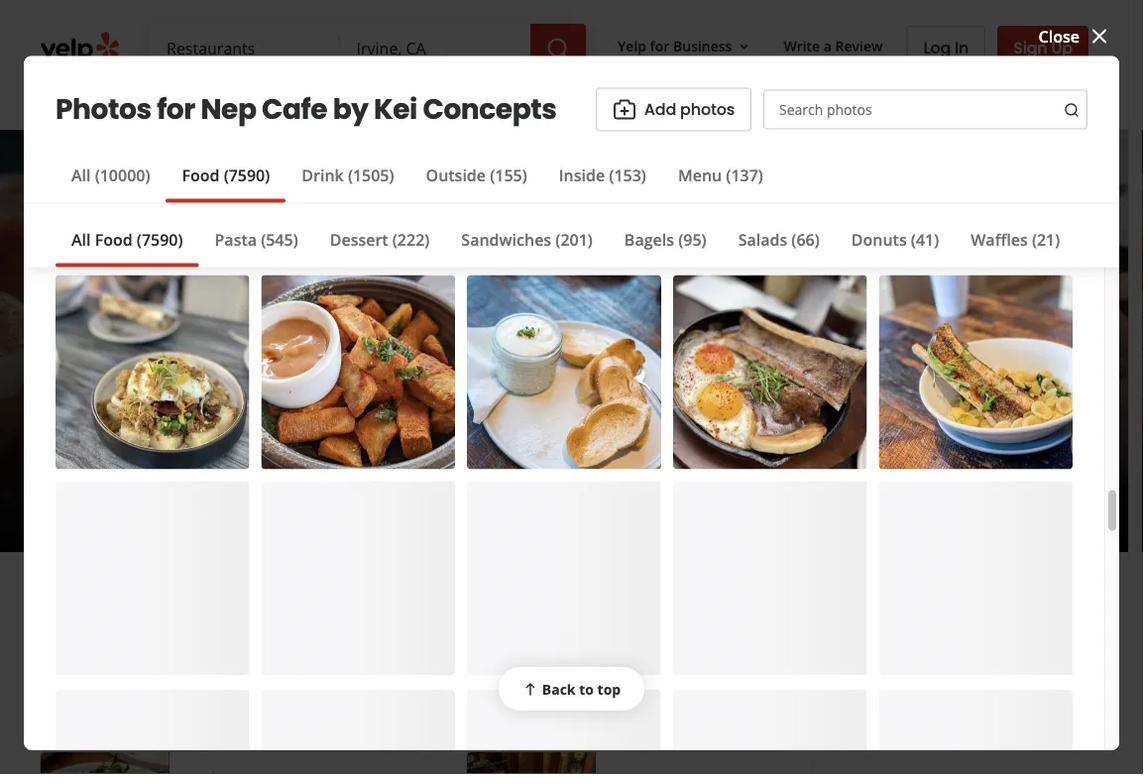 Task type: locate. For each thing, give the bounding box(es) containing it.
search image
[[1064, 102, 1080, 118]]

1 vertical spatial for
[[157, 90, 195, 129]]

write inside write a review link
[[87, 603, 128, 625]]

weeks
[[532, 489, 580, 510]]

1 vertical spatial nep
[[181, 336, 277, 403]]

home
[[304, 88, 343, 107]]

1 horizontal spatial see
[[895, 478, 924, 500]]

24 chevron down v2 image inside auto services link
[[550, 86, 573, 110]]

all (10000)
[[71, 164, 150, 186]]

all down all (10000)
[[71, 229, 91, 250]]

concepts up the edit
[[566, 336, 798, 403]]

see all 10k photos
[[895, 478, 1033, 500]]

0 vertical spatial write
[[784, 36, 821, 55]]

business left 16 chevron down v2 image
[[674, 36, 732, 55]]

0 vertical spatial photos
[[681, 98, 735, 121]]

sandwiches
[[462, 229, 552, 250]]

brunch dreams come true at nep cafe! image
[[467, 753, 596, 775]]

24 chevron down v2 image inside home services link
[[403, 86, 427, 110]]

0 vertical spatial a
[[824, 36, 832, 55]]

24 close v2 image
[[1088, 24, 1112, 48]]

edit button
[[653, 455, 693, 479]]

24 chevron down v2 image down search icon
[[550, 86, 573, 110]]

0 horizontal spatial food
[[95, 229, 133, 250]]

add right the "24 camera v2" 'image'
[[270, 603, 302, 625]]

write for write a review
[[784, 36, 821, 55]]

a left the review
[[132, 603, 143, 625]]

follow
[[656, 603, 705, 625]]

0 horizontal spatial (7590)
[[137, 229, 183, 250]]

food right order
[[889, 609, 937, 637]]

food down all (10000)
[[95, 229, 133, 250]]

24 chevron down v2 image
[[643, 86, 667, 110]]

0 horizontal spatial by
[[333, 90, 369, 129]]

0 vertical spatial (7590)
[[224, 164, 270, 186]]

tab list down 'inside'
[[56, 228, 1077, 268]]

tab list containing delivery
[[829, 661, 1017, 700]]

tab list containing all (10000)
[[56, 163, 780, 203]]

see left hours on the bottom right of the page
[[633, 492, 653, 508]]

updates from this business element
[[8, 668, 877, 775]]

0 horizontal spatial for
[[157, 90, 195, 129]]

business right the this
[[226, 700, 314, 728]]

nep up '4.4 star rating' image
[[181, 336, 277, 403]]

1 , from the left
[[488, 454, 492, 475]]

food up pasta
[[182, 164, 220, 186]]

add
[[645, 98, 677, 121], [270, 603, 302, 625]]

0 horizontal spatial write
[[87, 603, 128, 625]]

write a review link
[[40, 592, 213, 636]]

this
[[182, 700, 222, 728]]

2 photo of nep cafe by kei concepts - fountain valley, ca, us. image from the left
[[432, 130, 749, 553]]

1 horizontal spatial business
[[674, 36, 732, 55]]

0 vertical spatial all
[[71, 164, 91, 186]]

1 vertical spatial a
[[132, 603, 143, 625]]

food
[[182, 164, 220, 186], [95, 229, 133, 250], [889, 609, 937, 637]]

1 horizontal spatial services
[[493, 88, 546, 107]]

for inside button
[[650, 36, 670, 55]]

business inside button
[[674, 36, 732, 55]]

2 vertical spatial food
[[889, 609, 937, 637]]

restaurants link
[[151, 71, 288, 129]]

see hours
[[633, 492, 689, 508]]

1 vertical spatial all
[[71, 229, 91, 250]]

3 photo of nep cafe by kei concepts - fountain valley, ca, us. image from the left
[[749, 130, 1087, 553]]

write right 24 star v2 icon
[[87, 603, 128, 625]]

home services
[[304, 88, 399, 107]]

for for nep
[[157, 90, 195, 129]]

write a review link
[[776, 28, 891, 64]]

24 chevron down v2 image for auto services
[[550, 86, 573, 110]]

review
[[836, 36, 883, 55]]

0 horizontal spatial photos
[[681, 98, 735, 121]]

a left 'review'
[[824, 36, 832, 55]]

nep
[[201, 90, 256, 129], [181, 336, 277, 403]]

1 horizontal spatial photos
[[978, 478, 1033, 500]]

(7590) down (10000)
[[137, 229, 183, 250]]

photos
[[56, 90, 151, 129]]

by up 4.4 (2,597 reviews)
[[410, 336, 471, 403]]

kei up the (1505)
[[374, 90, 418, 129]]

a for review
[[132, 603, 143, 625]]

write a review
[[87, 603, 197, 625]]

-
[[295, 489, 300, 510]]

write inside write a review link
[[784, 36, 821, 55]]

add photos
[[645, 98, 735, 121]]

0 vertical spatial food
[[182, 164, 220, 186]]

2 24 chevron down v2 image from the left
[[403, 86, 427, 110]]

1 horizontal spatial 24 chevron down v2 image
[[403, 86, 427, 110]]

tab list up (222) at top
[[56, 163, 780, 203]]

0 vertical spatial for
[[650, 36, 670, 55]]

1 vertical spatial by
[[410, 336, 471, 403]]

, up the weeks
[[539, 454, 544, 475]]

outside
[[426, 164, 486, 186]]

business categories element
[[151, 71, 1089, 129]]

auto
[[459, 88, 489, 107]]

breakfast
[[333, 454, 411, 475]]

vietnamese
[[548, 454, 642, 475]]

cafes
[[496, 454, 539, 475]]

updates from this business
[[40, 700, 314, 728]]

add photo
[[270, 603, 352, 625]]

2 vertical spatial tab list
[[829, 661, 1017, 700]]

cafe up 4.4
[[287, 336, 400, 403]]

1 vertical spatial photos
[[978, 478, 1033, 500]]

hours updated 3 weeks ago
[[400, 489, 612, 510]]

24 chevron down v2 image inside restaurants link
[[248, 86, 272, 110]]

photos right 10k
[[978, 478, 1033, 500]]

home services link
[[288, 71, 443, 129]]

1 horizontal spatial food
[[182, 164, 220, 186]]

None search field
[[151, 24, 590, 71]]

tab list up 'pick'
[[829, 661, 1017, 700]]

1 vertical spatial add
[[270, 603, 302, 625]]

by
[[333, 90, 369, 129], [410, 336, 471, 403]]

(153)
[[609, 164, 647, 186]]

24 chevron down v2 image right restaurants
[[248, 86, 272, 110]]

0 horizontal spatial 24 chevron down v2 image
[[248, 86, 272, 110]]

for right photos
[[157, 90, 195, 129]]

photo of nep cafe by kei concepts - fountain valley, ca, us. image
[[115, 130, 432, 553], [432, 130, 749, 553], [749, 130, 1087, 553]]

24 chevron down v2 image for home services
[[403, 86, 427, 110]]

donuts
[[852, 229, 907, 250]]

services right auto
[[493, 88, 546, 107]]

loading... image
[[56, 481, 250, 675], [261, 481, 455, 675], [467, 481, 661, 675], [673, 481, 867, 675], [879, 481, 1073, 675], [56, 690, 250, 775], [261, 690, 455, 775], [467, 690, 661, 775], [673, 690, 867, 775], [879, 690, 1073, 775]]

1 vertical spatial tab list
[[56, 228, 1077, 268]]

0 horizontal spatial concepts
[[423, 90, 557, 129]]

24 star v2 image
[[56, 602, 79, 626]]

add right '24 add photo v2'
[[645, 98, 677, 121]]

from
[[126, 700, 178, 728]]

0 vertical spatial add
[[645, 98, 677, 121]]

1 horizontal spatial write
[[784, 36, 821, 55]]

0 horizontal spatial ,
[[488, 454, 492, 475]]

outside (155)
[[426, 164, 527, 186]]

business
[[674, 36, 732, 55], [226, 700, 314, 728]]

1 horizontal spatial ,
[[539, 454, 544, 475]]

add for add photo
[[270, 603, 302, 625]]

4.4
[[367, 410, 390, 432]]

drink (1505)
[[302, 164, 394, 186]]

services inside home services link
[[347, 88, 399, 107]]

breakfast & brunch link
[[333, 454, 488, 475]]

cafe up drink
[[262, 90, 327, 129]]

2 horizontal spatial food
[[889, 609, 937, 637]]

24 chevron down v2 image
[[248, 86, 272, 110], [403, 86, 427, 110], [550, 86, 573, 110]]

3 24 chevron down v2 image from the left
[[550, 86, 573, 110]]

nep up food (7590)
[[201, 90, 256, 129]]

kei
[[374, 90, 418, 129], [481, 336, 556, 403]]

10-
[[982, 733, 1002, 751]]

24 add photo v2 image
[[613, 98, 637, 122]]

0 vertical spatial cafe
[[262, 90, 327, 129]]

write a review
[[784, 36, 883, 55]]

0 horizontal spatial services
[[347, 88, 399, 107]]

order food
[[829, 609, 937, 637]]

close
[[1039, 25, 1080, 47]]

for right yelp
[[650, 36, 670, 55]]

2 all from the top
[[71, 229, 91, 250]]

0 horizontal spatial a
[[132, 603, 143, 625]]

all left (10000)
[[71, 164, 91, 186]]

log
[[924, 37, 951, 59]]

auto services link
[[443, 71, 589, 129]]

1 horizontal spatial kei
[[481, 336, 556, 403]]

share button
[[377, 592, 488, 636]]

1 vertical spatial food
[[95, 229, 133, 250]]

0 horizontal spatial see
[[633, 492, 653, 508]]

kei up reviews)
[[481, 336, 556, 403]]

2 horizontal spatial 24 chevron down v2 image
[[550, 86, 573, 110]]

1 horizontal spatial by
[[410, 336, 471, 403]]

(66)
[[792, 229, 820, 250]]

16 chevron down v2 image
[[736, 39, 752, 54]]

by up drink (1505)
[[333, 90, 369, 129]]

2 services from the left
[[493, 88, 546, 107]]

open
[[181, 489, 222, 510]]

photos right 24 chevron down v2 icon at top
[[681, 98, 735, 121]]

1 vertical spatial concepts
[[566, 336, 798, 403]]

concepts up outside (155)
[[423, 90, 557, 129]]

1 vertical spatial write
[[87, 603, 128, 625]]

delivery
[[845, 662, 907, 683]]

info alert
[[376, 488, 612, 512]]

write left 'review'
[[784, 36, 821, 55]]

services right home
[[347, 88, 399, 107]]

24 share v2 image
[[394, 602, 418, 626]]

1 horizontal spatial a
[[824, 36, 832, 55]]

1 horizontal spatial for
[[650, 36, 670, 55]]

up
[[1052, 36, 1073, 59]]

write
[[784, 36, 821, 55], [87, 603, 128, 625]]

back to top
[[542, 680, 621, 699]]

bagels (95)
[[625, 229, 707, 250]]

0 horizontal spatial add
[[270, 603, 302, 625]]

0 horizontal spatial kei
[[374, 90, 418, 129]]

dessert
[[330, 229, 388, 250]]

1 horizontal spatial add
[[645, 98, 677, 121]]

photos for nep cafe by kei concepts
[[56, 90, 557, 129]]

24 chevron down v2 image left auto
[[403, 86, 427, 110]]

, left cafes
[[488, 454, 492, 475]]

pasta (545)
[[215, 229, 298, 250]]

photo of nep cafe by kei concepts - fountain valley, ca, us. cheers image
[[1087, 130, 1144, 553]]

1 horizontal spatial (7590)
[[224, 164, 270, 186]]

write for write a review
[[87, 603, 128, 625]]

(7590) up the pasta (545)
[[224, 164, 270, 186]]

1 24 chevron down v2 image from the left
[[248, 86, 272, 110]]

0 vertical spatial tab list
[[56, 163, 780, 203]]

1 services from the left
[[347, 88, 399, 107]]

all for all food (7590)
[[71, 229, 91, 250]]

next image
[[1077, 325, 1101, 349]]

0 vertical spatial business
[[674, 36, 732, 55]]

services for auto services
[[493, 88, 546, 107]]

(95)
[[679, 229, 707, 250]]

1 horizontal spatial concepts
[[566, 336, 798, 403]]

see left all
[[895, 478, 924, 500]]

services inside auto services link
[[493, 88, 546, 107]]

photos
[[681, 98, 735, 121], [978, 478, 1033, 500]]

1 vertical spatial business
[[226, 700, 314, 728]]

(545)
[[261, 229, 298, 250]]

tab list
[[56, 163, 780, 203], [56, 228, 1077, 268], [829, 661, 1017, 700]]

am
[[266, 489, 291, 510]]

add for add photos
[[645, 98, 677, 121]]

$$
[[289, 454, 307, 475]]

nep cafe by kei concepts
[[181, 336, 798, 403]]

hours
[[656, 492, 689, 508]]

for
[[650, 36, 670, 55], [157, 90, 195, 129]]

1 vertical spatial (7590)
[[137, 229, 183, 250]]

24 save outline v2 image
[[513, 602, 536, 626]]

10k
[[950, 478, 974, 500]]

1 all from the top
[[71, 164, 91, 186]]



Task type: describe. For each thing, give the bounding box(es) containing it.
see for see all 10k photos
[[895, 478, 924, 500]]

in
[[955, 37, 969, 59]]

sandwiches (201)
[[462, 229, 593, 250]]

food for order food
[[889, 609, 937, 637]]

cafes link
[[496, 454, 539, 475]]

yelp for business
[[618, 36, 732, 55]]

drink
[[302, 164, 344, 186]]

bagels
[[625, 229, 675, 250]]

(137)
[[726, 164, 764, 186]]

add photo link
[[221, 592, 369, 636]]

more link
[[589, 71, 683, 129]]

photo
[[306, 603, 352, 625]]

see hours link
[[624, 489, 698, 513]]

(1505)
[[348, 164, 394, 186]]

pasta
[[215, 229, 257, 250]]

1 vertical spatial cafe
[[287, 336, 400, 403]]

0 vertical spatial by
[[333, 90, 369, 129]]

3
[[519, 489, 528, 510]]

dessert (222)
[[330, 229, 430, 250]]

menu (137)
[[678, 164, 764, 186]]

order
[[829, 609, 885, 637]]

food (7590)
[[182, 164, 270, 186]]

auto services
[[459, 88, 546, 107]]

yelp for business button
[[610, 28, 760, 64]]

4.4 (2,597 reviews)
[[367, 410, 507, 432]]

&
[[415, 454, 427, 475]]

1 vertical spatial kei
[[481, 336, 556, 403]]

no fees
[[829, 733, 883, 751]]

Search photos text field
[[764, 90, 1088, 130]]

24 camera v2 image
[[238, 602, 262, 626]]

sign
[[1014, 36, 1048, 59]]

up
[[945, 733, 963, 751]]

donuts (41)
[[852, 229, 940, 250]]

mins
[[1022, 733, 1053, 751]]

(10000)
[[95, 164, 150, 186]]

services for home services
[[347, 88, 399, 107]]

food for all food (7590)
[[95, 229, 133, 250]]

salads (66)
[[739, 229, 820, 250]]

share
[[425, 603, 471, 625]]

2 , from the left
[[539, 454, 544, 475]]

all food (7590)
[[71, 229, 183, 250]]

takeout tab panel
[[829, 700, 1017, 708]]

ago
[[584, 489, 612, 510]]

0 vertical spatial concepts
[[423, 90, 557, 129]]

fees
[[852, 733, 883, 751]]

close button
[[1039, 24, 1112, 48]]

(201)
[[556, 229, 593, 250]]

all
[[928, 478, 946, 500]]

updated
[[450, 489, 515, 510]]

we're open late image
[[41, 753, 170, 775]]

hours
[[400, 489, 446, 510]]

vietnamese link
[[548, 454, 642, 475]]

4.4 star rating image
[[181, 405, 355, 437]]

see for see hours
[[633, 492, 653, 508]]

follow button
[[608, 592, 722, 636]]

sign up
[[1014, 36, 1073, 59]]

(2,597
[[394, 410, 439, 432]]

all for all (10000)
[[71, 164, 91, 186]]

photo of nep cafe by kei concepts - fountain valley, ca, us. get your coffee fix! image
[[0, 130, 115, 553]]

waffles (21)
[[971, 229, 1061, 250]]

more
[[605, 88, 640, 107]]

(222)
[[393, 229, 430, 250]]

8:00
[[230, 489, 262, 510]]

tab list containing all food (7590)
[[56, 228, 1077, 268]]

save button
[[496, 592, 600, 636]]

(21)
[[1033, 229, 1061, 250]]

(155)
[[490, 164, 527, 186]]

inside (153)
[[559, 164, 647, 186]]

claimed
[[201, 454, 263, 475]]

16 info v2 image
[[376, 491, 392, 507]]

review
[[147, 603, 197, 625]]

0 vertical spatial kei
[[374, 90, 418, 129]]

0 horizontal spatial business
[[226, 700, 314, 728]]

20
[[1002, 733, 1018, 751]]

pick
[[916, 733, 942, 751]]

menu
[[678, 164, 722, 186]]

previous image
[[28, 325, 52, 349]]

pm
[[340, 489, 364, 510]]

waffles
[[971, 229, 1028, 250]]

0 vertical spatial nep
[[201, 90, 256, 129]]

updates
[[40, 700, 123, 728]]

(41)
[[911, 229, 940, 250]]

for for business
[[650, 36, 670, 55]]

top
[[598, 680, 621, 699]]

24 add v2 image
[[625, 602, 648, 626]]

24 chevron down v2 image for restaurants
[[248, 86, 272, 110]]

16 claim filled v2 image
[[181, 457, 196, 473]]

sign up link
[[998, 26, 1089, 69]]

1 photo of nep cafe by kei concepts - fountain valley, ca, us. image from the left
[[115, 130, 432, 553]]

breakfast & brunch , cafes , vietnamese
[[333, 454, 642, 475]]

open 8:00 am - 3:00 pm
[[181, 489, 364, 510]]

search image
[[547, 37, 570, 61]]

a for review
[[824, 36, 832, 55]]

16 helpful v2 image
[[523, 682, 538, 698]]

edit
[[662, 458, 684, 475]]

salads
[[739, 229, 788, 250]]

no
[[829, 733, 849, 751]]



Task type: vqa. For each thing, say whether or not it's contained in the screenshot.
the rightmost ESTIMATES
no



